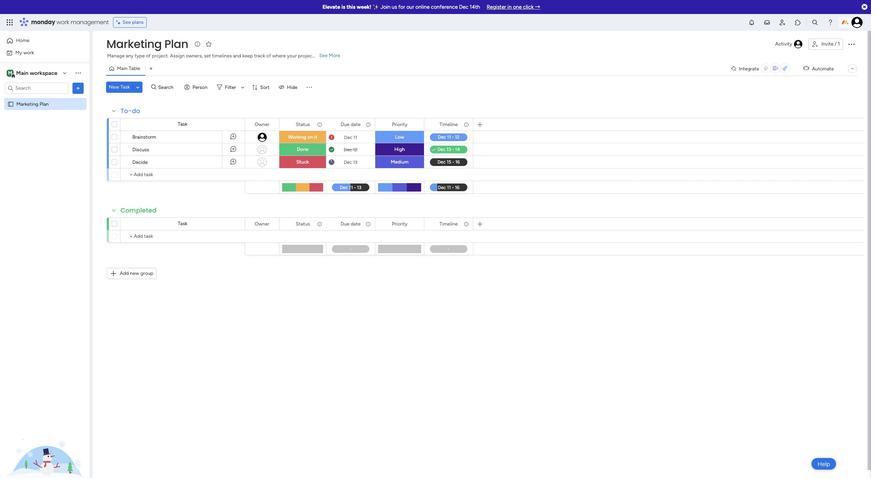 Task type: describe. For each thing, give the bounding box(es) containing it.
register in one click →
[[487, 4, 540, 10]]

1
[[838, 41, 840, 47]]

2 owner field from the top
[[253, 220, 271, 228]]

this
[[347, 4, 356, 10]]

priority field for to-do
[[390, 121, 409, 128]]

our
[[407, 4, 414, 10]]

invite / 1
[[822, 41, 840, 47]]

1 of from the left
[[146, 53, 151, 59]]

invite
[[822, 41, 834, 47]]

dapulse integrations image
[[731, 66, 737, 71]]

see for see plans
[[122, 19, 131, 25]]

priority for completed
[[392, 221, 408, 227]]

register
[[487, 4, 506, 10]]

add view image
[[150, 66, 153, 71]]

owners,
[[186, 53, 203, 59]]

inbox image
[[764, 19, 771, 26]]

0 vertical spatial plan
[[165, 36, 188, 52]]

dec for dec 12
[[344, 147, 352, 152]]

timeline for completed
[[440, 221, 458, 227]]

public board image
[[7, 101, 14, 107]]

column information image for to-do
[[464, 122, 469, 127]]

more
[[329, 53, 340, 58]]

autopilot image
[[804, 64, 810, 73]]

marketing plan list box
[[0, 97, 89, 205]]

11
[[353, 135, 357, 140]]

register in one click → link
[[487, 4, 540, 10]]

dec 13
[[344, 160, 358, 165]]

see more link
[[319, 52, 341, 59]]

/
[[835, 41, 837, 47]]

v2 search image
[[151, 83, 156, 91]]

1 status from the top
[[296, 121, 310, 127]]

where
[[272, 53, 286, 59]]

see plans button
[[113, 17, 147, 28]]

hide button
[[276, 82, 302, 93]]

keep
[[242, 53, 253, 59]]

any
[[126, 53, 134, 59]]

my work button
[[4, 47, 75, 58]]

plan inside 'list box'
[[40, 101, 49, 107]]

medium
[[391, 159, 409, 165]]

your
[[287, 53, 297, 59]]

priority field for completed
[[390, 220, 409, 228]]

1 status field from the top
[[294, 121, 312, 128]]

low
[[395, 134, 404, 140]]

main table button
[[106, 63, 146, 74]]

person button
[[181, 82, 212, 93]]

and
[[233, 53, 241, 59]]

filter button
[[214, 82, 247, 93]]

us
[[392, 4, 397, 10]]

is
[[342, 4, 345, 10]]

Completed field
[[119, 206, 158, 215]]

apps image
[[795, 19, 802, 26]]

task for completed
[[178, 221, 187, 227]]

0 vertical spatial marketing
[[106, 36, 162, 52]]

dec for dec 11
[[344, 135, 352, 140]]

manage any type of project. assign owners, set timelines and keep track of where your project stands.
[[107, 53, 331, 59]]

filter
[[225, 84, 236, 90]]

date for to-do
[[351, 121, 361, 127]]

+ Add task text field
[[124, 232, 242, 241]]

2 status field from the top
[[294, 220, 312, 228]]

help
[[818, 460, 830, 467]]

join
[[381, 4, 391, 10]]

completed
[[120, 206, 157, 215]]

person
[[193, 84, 208, 90]]

sort
[[260, 84, 270, 90]]

date for completed
[[351, 221, 361, 227]]

help button
[[812, 458, 836, 470]]

dec for dec 13
[[344, 160, 352, 165]]

invite / 1 button
[[809, 39, 843, 50]]

working
[[288, 134, 306, 140]]

activity button
[[773, 39, 806, 50]]

help image
[[827, 19, 834, 26]]

m
[[8, 70, 12, 76]]

see for see more
[[319, 53, 328, 58]]

add new group button
[[107, 268, 157, 279]]

christina overa image
[[852, 17, 863, 28]]

collapse board header image
[[850, 66, 856, 71]]

due date field for to-do
[[339, 121, 362, 128]]

v2 overdue deadline image
[[329, 134, 334, 141]]

menu image
[[306, 84, 313, 91]]

dec 11
[[344, 135, 357, 140]]

stands.
[[315, 53, 331, 59]]

show board description image
[[193, 41, 202, 48]]

online
[[416, 4, 430, 10]]

invite members image
[[779, 19, 786, 26]]

discuss
[[132, 147, 149, 153]]

new
[[109, 84, 119, 90]]

home
[[16, 37, 29, 43]]

notifications image
[[748, 19, 756, 26]]

arrow down image
[[239, 83, 247, 91]]

see more
[[319, 53, 340, 58]]

activity
[[776, 41, 793, 47]]

in
[[508, 4, 512, 10]]

project
[[298, 53, 314, 59]]

dapulse checkmark sign image
[[432, 146, 436, 154]]

table
[[129, 65, 140, 71]]

management
[[71, 18, 109, 26]]

timeline field for to-do
[[438, 121, 460, 128]]

elevate is this week! ✨ join us for our online conference dec 14th
[[323, 4, 480, 10]]

add to favorites image
[[205, 40, 212, 47]]

click
[[523, 4, 534, 10]]

to-
[[120, 106, 132, 115]]

new
[[130, 270, 139, 276]]

work for my
[[23, 50, 34, 56]]

done
[[297, 146, 309, 152]]

timeline field for completed
[[438, 220, 460, 228]]



Task type: locate. For each thing, give the bounding box(es) containing it.
integrate
[[739, 66, 759, 72]]

0 vertical spatial status field
[[294, 121, 312, 128]]

1 owner from the top
[[255, 121, 270, 127]]

angle down image
[[136, 85, 140, 90]]

dec left the 13
[[344, 160, 352, 165]]

due date
[[341, 121, 361, 127], [341, 221, 361, 227]]

1 horizontal spatial marketing
[[106, 36, 162, 52]]

plan
[[165, 36, 188, 52], [40, 101, 49, 107]]

Due date field
[[339, 121, 362, 128], [339, 220, 362, 228]]

→
[[535, 4, 540, 10]]

2 timeline field from the top
[[438, 220, 460, 228]]

main inside workspace selection element
[[16, 70, 28, 76]]

0 vertical spatial owner
[[255, 121, 270, 127]]

of
[[146, 53, 151, 59], [266, 53, 271, 59]]

see inside button
[[122, 19, 131, 25]]

Priority field
[[390, 121, 409, 128], [390, 220, 409, 228]]

plan down search in workspace field
[[40, 101, 49, 107]]

0 vertical spatial see
[[122, 19, 131, 25]]

2 status from the top
[[296, 221, 310, 227]]

1 priority field from the top
[[390, 121, 409, 128]]

v2 done deadline image
[[329, 146, 334, 153]]

main inside button
[[117, 65, 128, 71]]

0 vertical spatial task
[[120, 84, 130, 90]]

my
[[15, 50, 22, 56]]

hide
[[287, 84, 298, 90]]

of right track
[[266, 53, 271, 59]]

Search in workspace field
[[15, 84, 58, 92]]

workspace options image
[[75, 69, 82, 76]]

1 horizontal spatial work
[[57, 18, 69, 26]]

set
[[204, 53, 211, 59]]

column information image for completed
[[464, 221, 469, 227]]

timeline for to-do
[[440, 121, 458, 127]]

0 vertical spatial due date field
[[339, 121, 362, 128]]

0 vertical spatial date
[[351, 121, 361, 127]]

1 vertical spatial timeline field
[[438, 220, 460, 228]]

0 vertical spatial priority
[[392, 121, 408, 127]]

see
[[122, 19, 131, 25], [319, 53, 328, 58]]

dec left "14th"
[[459, 4, 469, 10]]

work right the monday
[[57, 18, 69, 26]]

1 priority from the top
[[392, 121, 408, 127]]

marketing plan inside marketing plan 'list box'
[[16, 101, 49, 107]]

1 vertical spatial priority
[[392, 221, 408, 227]]

marketing up any
[[106, 36, 162, 52]]

main table
[[117, 65, 140, 71]]

+ Add task text field
[[124, 171, 242, 179]]

dec left 12
[[344, 147, 352, 152]]

week!
[[357, 4, 371, 10]]

option
[[0, 98, 89, 99]]

1 vertical spatial status field
[[294, 220, 312, 228]]

sort button
[[249, 82, 274, 93]]

lottie animation element
[[0, 407, 89, 478]]

13
[[353, 160, 358, 165]]

2 due date from the top
[[341, 221, 361, 227]]

high
[[395, 146, 405, 152]]

for
[[399, 4, 405, 10]]

see left plans
[[122, 19, 131, 25]]

0 horizontal spatial marketing plan
[[16, 101, 49, 107]]

0 vertical spatial due date
[[341, 121, 361, 127]]

0 vertical spatial work
[[57, 18, 69, 26]]

0 horizontal spatial marketing
[[16, 101, 38, 107]]

0 horizontal spatial plan
[[40, 101, 49, 107]]

0 vertical spatial marketing plan
[[106, 36, 188, 52]]

due date for to-do
[[341, 121, 361, 127]]

Marketing Plan field
[[105, 36, 190, 52]]

assign
[[170, 53, 185, 59]]

0 horizontal spatial main
[[16, 70, 28, 76]]

Timeline field
[[438, 121, 460, 128], [438, 220, 460, 228]]

work inside button
[[23, 50, 34, 56]]

due
[[341, 121, 350, 127], [341, 221, 350, 227]]

1 vertical spatial owner
[[255, 221, 270, 227]]

1 vertical spatial timeline
[[440, 221, 458, 227]]

conference
[[431, 4, 458, 10]]

1 horizontal spatial of
[[266, 53, 271, 59]]

track
[[254, 53, 265, 59]]

2 date from the top
[[351, 221, 361, 227]]

due for completed
[[341, 221, 350, 227]]

main for main workspace
[[16, 70, 28, 76]]

1 vertical spatial due date
[[341, 221, 361, 227]]

main
[[117, 65, 128, 71], [16, 70, 28, 76]]

dec
[[459, 4, 469, 10], [344, 135, 352, 140], [344, 147, 352, 152], [344, 160, 352, 165]]

plans
[[132, 19, 144, 25]]

owner
[[255, 121, 270, 127], [255, 221, 270, 227]]

2 priority from the top
[[392, 221, 408, 227]]

timeline
[[440, 121, 458, 127], [440, 221, 458, 227]]

1 due date from the top
[[341, 121, 361, 127]]

new task
[[109, 84, 130, 90]]

2 due date field from the top
[[339, 220, 362, 228]]

0 vertical spatial status
[[296, 121, 310, 127]]

To-do field
[[119, 106, 142, 116]]

options image
[[848, 40, 856, 48], [75, 85, 82, 92], [269, 119, 274, 130], [269, 218, 274, 230], [365, 218, 370, 230], [463, 218, 468, 230]]

1 vertical spatial due
[[341, 221, 350, 227]]

task for to-do
[[178, 121, 187, 127]]

1 vertical spatial marketing plan
[[16, 101, 49, 107]]

0 horizontal spatial work
[[23, 50, 34, 56]]

1 horizontal spatial main
[[117, 65, 128, 71]]

plan up assign
[[165, 36, 188, 52]]

decide
[[132, 159, 148, 165]]

column information image
[[317, 122, 323, 127], [366, 122, 371, 127], [317, 221, 323, 227]]

see plans
[[122, 19, 144, 25]]

add new group
[[120, 270, 153, 276]]

14th
[[470, 4, 480, 10]]

task
[[120, 84, 130, 90], [178, 121, 187, 127], [178, 221, 187, 227]]

group
[[140, 270, 153, 276]]

1 vertical spatial date
[[351, 221, 361, 227]]

marketing right public board icon
[[16, 101, 38, 107]]

workspace
[[30, 70, 57, 76]]

lottie animation image
[[0, 407, 89, 478]]

marketing inside 'list box'
[[16, 101, 38, 107]]

workspace selection element
[[7, 69, 58, 78]]

1 date from the top
[[351, 121, 361, 127]]

due for to-do
[[341, 121, 350, 127]]

1 vertical spatial plan
[[40, 101, 49, 107]]

work
[[57, 18, 69, 26], [23, 50, 34, 56]]

project.
[[152, 53, 169, 59]]

0 vertical spatial owner field
[[253, 121, 271, 128]]

marketing
[[106, 36, 162, 52], [16, 101, 38, 107]]

0 vertical spatial timeline field
[[438, 121, 460, 128]]

date
[[351, 121, 361, 127], [351, 221, 361, 227]]

timelines
[[212, 53, 232, 59]]

new task button
[[106, 82, 133, 93]]

1 due from the top
[[341, 121, 350, 127]]

manage
[[107, 53, 125, 59]]

1 vertical spatial task
[[178, 121, 187, 127]]

stuck
[[296, 159, 309, 165]]

0 vertical spatial priority field
[[390, 121, 409, 128]]

working on it
[[288, 134, 317, 140]]

column information image
[[464, 122, 469, 127], [366, 221, 371, 227], [464, 221, 469, 227]]

it
[[314, 134, 317, 140]]

1 owner field from the top
[[253, 121, 271, 128]]

✨
[[373, 4, 379, 10]]

dec left 11
[[344, 135, 352, 140]]

workspace image
[[7, 69, 14, 77]]

2 vertical spatial task
[[178, 221, 187, 227]]

1 horizontal spatial marketing plan
[[106, 36, 188, 52]]

main workspace
[[16, 70, 57, 76]]

options image
[[317, 119, 322, 130], [365, 119, 370, 130], [414, 119, 419, 130], [463, 119, 468, 130], [317, 218, 322, 230]]

1 vertical spatial priority field
[[390, 220, 409, 228]]

1 vertical spatial work
[[23, 50, 34, 56]]

main left table
[[117, 65, 128, 71]]

due date field for completed
[[339, 220, 362, 228]]

1 timeline from the top
[[440, 121, 458, 127]]

1 vertical spatial marketing
[[16, 101, 38, 107]]

to-do
[[120, 106, 140, 115]]

marketing plan down search in workspace field
[[16, 101, 49, 107]]

one
[[513, 4, 522, 10]]

1 vertical spatial owner field
[[253, 220, 271, 228]]

2 timeline from the top
[[440, 221, 458, 227]]

home button
[[4, 35, 75, 46]]

1 vertical spatial due date field
[[339, 220, 362, 228]]

2 due from the top
[[341, 221, 350, 227]]

monday work management
[[31, 18, 109, 26]]

0 horizontal spatial of
[[146, 53, 151, 59]]

main right workspace icon
[[16, 70, 28, 76]]

2 priority field from the top
[[390, 220, 409, 228]]

work for monday
[[57, 18, 69, 26]]

elevate
[[323, 4, 340, 10]]

1 horizontal spatial plan
[[165, 36, 188, 52]]

work right my
[[23, 50, 34, 56]]

1 timeline field from the top
[[438, 121, 460, 128]]

my work
[[15, 50, 34, 56]]

main for main table
[[117, 65, 128, 71]]

of right type
[[146, 53, 151, 59]]

automate
[[812, 66, 834, 72]]

1 vertical spatial status
[[296, 221, 310, 227]]

1 due date field from the top
[[339, 121, 362, 128]]

add
[[120, 270, 129, 276]]

do
[[132, 106, 140, 115]]

brainstorm
[[132, 134, 156, 140]]

priority
[[392, 121, 408, 127], [392, 221, 408, 227]]

select product image
[[6, 19, 13, 26]]

0 vertical spatial timeline
[[440, 121, 458, 127]]

Owner field
[[253, 121, 271, 128], [253, 220, 271, 228]]

see left "more"
[[319, 53, 328, 58]]

Status field
[[294, 121, 312, 128], [294, 220, 312, 228]]

12
[[353, 147, 358, 152]]

due date for completed
[[341, 221, 361, 227]]

dec 12
[[344, 147, 358, 152]]

priority for to-do
[[392, 121, 408, 127]]

0 vertical spatial due
[[341, 121, 350, 127]]

0 horizontal spatial see
[[122, 19, 131, 25]]

type
[[135, 53, 145, 59]]

task inside button
[[120, 84, 130, 90]]

1 horizontal spatial see
[[319, 53, 328, 58]]

2 of from the left
[[266, 53, 271, 59]]

2 owner from the top
[[255, 221, 270, 227]]

on
[[308, 134, 313, 140]]

monday
[[31, 18, 55, 26]]

marketing plan up type
[[106, 36, 188, 52]]

Search field
[[156, 82, 177, 92]]

search everything image
[[812, 19, 819, 26]]

1 vertical spatial see
[[319, 53, 328, 58]]



Task type: vqa. For each thing, say whether or not it's contained in the screenshot.
Tasks to the right
no



